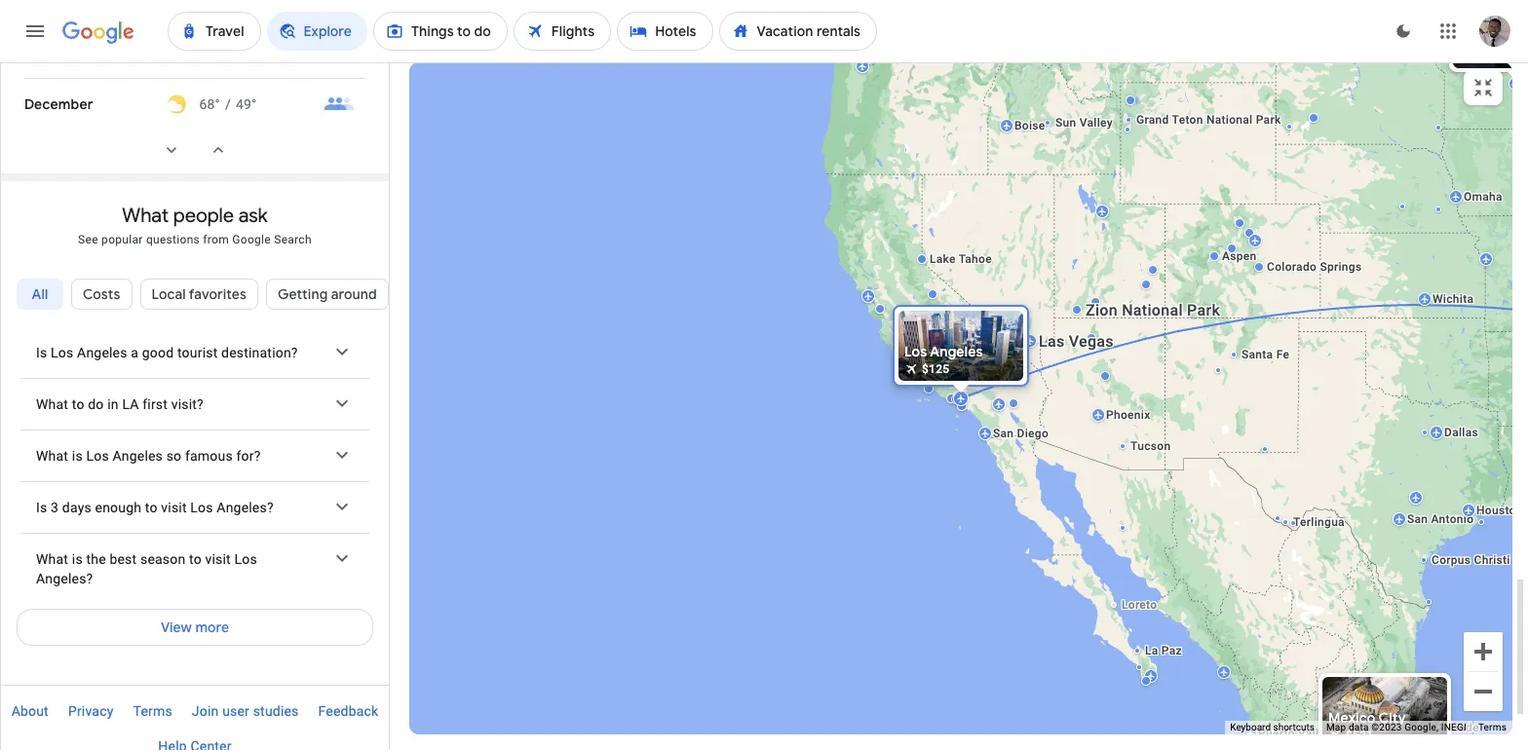 Task type: vqa. For each thing, say whether or not it's contained in the screenshot.
See
yes



Task type: locate. For each thing, give the bounding box(es) containing it.
aspen
[[1222, 250, 1257, 263]]

is up days
[[72, 448, 83, 464]]

68°
[[199, 96, 220, 112]]

what inside what is the best season to visit los angeles?
[[36, 552, 68, 567]]

angeles left a
[[77, 345, 127, 361]]

0 vertical spatial visit
[[161, 500, 187, 516]]

visit?
[[171, 397, 204, 412]]

1 horizontal spatial angeles?
[[217, 500, 274, 516]]

la
[[1145, 644, 1159, 658]]

grand teton national park
[[1137, 113, 1281, 127]]

los up $125 text field
[[905, 343, 927, 361]]

local favorites
[[152, 286, 247, 303]]

join user studies
[[192, 704, 299, 719]]

los
[[905, 343, 927, 361], [51, 345, 74, 361], [86, 448, 109, 464], [190, 500, 213, 516], [234, 552, 257, 567]]

to right enough
[[145, 500, 158, 516]]

los inside what is the best season to visit los angeles?
[[234, 552, 257, 567]]

national right teton
[[1207, 113, 1253, 127]]

privacy link
[[58, 696, 123, 727]]

terms link left join
[[123, 696, 182, 727]]

127 US dollars text field
[[1477, 50, 1504, 63]]

521 US dollars text field
[[1346, 729, 1374, 743]]

join user studies link
[[182, 696, 309, 727]]

tab list
[[1, 271, 389, 337]]

view smaller map image
[[1472, 76, 1495, 99]]

las
[[1039, 332, 1065, 351]]

people
[[173, 204, 234, 228]]

sun valley
[[1056, 116, 1113, 130]]

about link
[[2, 696, 58, 727]]

ask
[[238, 204, 268, 228]]

google,
[[1405, 722, 1439, 733]]

1 horizontal spatial terms
[[1479, 722, 1507, 733]]

feedback link
[[309, 696, 388, 727]]

next month image
[[148, 127, 195, 173]]

paz
[[1162, 644, 1182, 658]]

1 horizontal spatial park
[[1256, 113, 1281, 127]]

is for is los angeles a good tourist destination?
[[36, 345, 47, 361]]

los inside is los angeles a good tourist destination? dropdown button
[[51, 345, 74, 361]]

0 vertical spatial terms
[[133, 704, 172, 719]]

san
[[915, 359, 936, 372], [993, 427, 1014, 441], [1407, 513, 1428, 526], [1357, 721, 1378, 735]]

springs
[[1320, 260, 1362, 274]]

1 vertical spatial to
[[145, 500, 158, 516]]

1 vertical spatial terms
[[1479, 722, 1507, 733]]

terms right the "inegi"
[[1479, 722, 1507, 733]]

$125
[[922, 363, 950, 376]]

is los angeles a good tourist destination?
[[36, 345, 298, 361]]

san for san antonio
[[1407, 513, 1428, 526]]

0 horizontal spatial terms
[[133, 704, 172, 719]]

is for the
[[72, 552, 83, 567]]

1 vertical spatial park
[[1187, 301, 1220, 320]]

colorado
[[1267, 260, 1317, 274]]

see
[[78, 233, 98, 247]]

terms inside "terms" link
[[133, 704, 172, 719]]

1 horizontal spatial national
[[1207, 113, 1253, 127]]

view more button
[[18, 610, 372, 645]]

0 horizontal spatial angeles?
[[36, 571, 93, 587]]

to left do
[[72, 397, 84, 412]]

1 is from the top
[[72, 448, 83, 464]]

what to do in la first visit?
[[36, 397, 204, 412]]

allende
[[1438, 721, 1479, 735]]

0 vertical spatial is
[[72, 448, 83, 464]]

valley
[[1080, 116, 1113, 130]]

to right season
[[189, 552, 202, 567]]

1 horizontal spatial visit
[[205, 552, 231, 567]]

las vegas
[[1039, 332, 1114, 351]]

to inside is 3 days enough to visit los angeles? dropdown button
[[145, 500, 158, 516]]

3
[[51, 500, 59, 516]]

angeles inside is los angeles a good tourist destination? dropdown button
[[77, 345, 127, 361]]

what up popular
[[122, 204, 169, 228]]

zion
[[1086, 301, 1118, 320]]

angeles up $125
[[930, 343, 983, 361]]

visit right season
[[205, 552, 231, 567]]

main menu image
[[23, 19, 47, 43]]

what for the
[[36, 552, 68, 567]]

is inside dropdown button
[[72, 448, 83, 464]]

(united
[[135, 718, 182, 736]]

what up the 3
[[36, 448, 68, 464]]

1 vertical spatial visit
[[205, 552, 231, 567]]

feedback
[[318, 704, 379, 719]]

from
[[203, 233, 229, 247]]

what
[[122, 204, 169, 228], [36, 397, 68, 412], [36, 448, 68, 464], [36, 552, 68, 567]]

puerto vallarta
[[1258, 727, 1341, 741]]

los down all button
[[51, 345, 74, 361]]

1 horizontal spatial to
[[145, 500, 158, 516]]

0 vertical spatial to
[[72, 397, 84, 412]]

los down do
[[86, 448, 109, 464]]

famous
[[185, 448, 233, 464]]

sun
[[1056, 116, 1077, 130]]

angeles left so
[[113, 448, 163, 464]]

san for san miguel de allende
[[1357, 721, 1378, 735]]

national
[[1207, 113, 1253, 127], [1122, 301, 1183, 320]]

partly cloudy image
[[167, 94, 186, 114]]

popular
[[101, 233, 143, 247]]

1 vertical spatial angeles?
[[36, 571, 93, 587]]

terms right english
[[133, 704, 172, 719]]

2 vertical spatial to
[[189, 552, 202, 567]]

santa fe
[[1242, 348, 1290, 362]]

what left do
[[36, 397, 68, 412]]

1 vertical spatial is
[[36, 500, 47, 516]]

los down is 3 days enough to visit los angeles? dropdown button
[[234, 552, 257, 567]]

1 is from the top
[[36, 345, 47, 361]]

santa
[[1242, 348, 1273, 362]]

1 vertical spatial national
[[1122, 301, 1183, 320]]

lake tahoe
[[930, 252, 992, 266]]

data
[[1349, 722, 1369, 733]]

angeles
[[930, 343, 983, 361], [77, 345, 127, 361], [113, 448, 163, 464]]

visit
[[161, 500, 187, 516], [205, 552, 231, 567]]

2 horizontal spatial to
[[189, 552, 202, 567]]

terms link right the "inegi"
[[1479, 722, 1507, 733]]

miguel
[[1381, 721, 1418, 735]]

zion national park
[[1086, 301, 1220, 320]]

what to do in la first visit? button
[[20, 379, 369, 430]]

0 horizontal spatial park
[[1187, 301, 1220, 320]]

is left the
[[72, 552, 83, 567]]

about
[[11, 704, 49, 719]]

angeles? down the
[[36, 571, 93, 587]]

visit down so
[[161, 500, 187, 516]]

fe
[[1277, 348, 1290, 362]]

getting around button
[[266, 271, 389, 318]]

what inside what people ask see popular questions from google search
[[122, 204, 169, 228]]

around
[[331, 286, 377, 303]]

is down all button
[[36, 345, 47, 361]]

what left the
[[36, 552, 68, 567]]

map region
[[340, 0, 1528, 751]]

1 horizontal spatial terms link
[[1479, 722, 1507, 733]]

los inside map region
[[905, 343, 927, 361]]

what people ask see popular questions from google search
[[78, 204, 312, 247]]

december
[[24, 95, 93, 113]]

angeles? down for?
[[217, 500, 274, 516]]

mexico city
[[1329, 710, 1406, 727]]

so
[[166, 448, 182, 464]]

/
[[225, 96, 231, 112]]

states)
[[185, 718, 231, 736]]

0 vertical spatial angeles?
[[217, 500, 274, 516]]

a
[[131, 345, 139, 361]]

©2023
[[1372, 722, 1402, 733]]

0 vertical spatial is
[[36, 345, 47, 361]]

angeles? inside what is the best season to visit los angeles?
[[36, 571, 93, 587]]

to
[[72, 397, 84, 412], [145, 500, 158, 516], [189, 552, 202, 567]]

terms for the rightmost "terms" link
[[1479, 722, 1507, 733]]

is left the 3
[[36, 500, 47, 516]]

national right zion on the right top of the page
[[1122, 301, 1183, 320]]

2 is from the top
[[36, 500, 47, 516]]

0 horizontal spatial to
[[72, 397, 84, 412]]

0 horizontal spatial visit
[[161, 500, 187, 516]]

$127 button
[[1446, 0, 1528, 84]]

los down what is los angeles so famous for? dropdown button
[[190, 500, 213, 516]]

san miguel de allende
[[1357, 721, 1479, 735]]

1 vertical spatial is
[[72, 552, 83, 567]]

san luis obispo
[[915, 359, 1004, 372]]

san for san diego
[[993, 427, 1014, 441]]

angeles?
[[217, 500, 274, 516], [36, 571, 93, 587]]

is inside what is the best season to visit los angeles?
[[72, 552, 83, 567]]

$521
[[1346, 729, 1374, 743]]

previous month image
[[195, 127, 242, 173]]

0 vertical spatial national
[[1207, 113, 1253, 127]]

christi
[[1474, 554, 1511, 567]]

wichita
[[1433, 292, 1474, 306]]

region
[[1, 327, 389, 604]]

grand
[[1137, 113, 1169, 127]]

2 is from the top
[[72, 552, 83, 567]]



Task type: describe. For each thing, give the bounding box(es) containing it.
boise
[[1015, 119, 1045, 133]]

omaha
[[1464, 190, 1503, 204]]

to inside what to do in la first visit? dropdown button
[[72, 397, 84, 412]]

getting
[[278, 286, 328, 303]]

tourist
[[177, 345, 218, 361]]

what is the best season to visit los angeles?
[[36, 552, 257, 587]]

privacy
[[68, 704, 114, 719]]

english (united states)
[[85, 718, 231, 736]]

obispo
[[965, 359, 1004, 372]]

is for los
[[72, 448, 83, 464]]

usd
[[299, 718, 326, 736]]

phoenix
[[1106, 408, 1151, 422]]

dallas
[[1445, 426, 1479, 440]]

los inside what is los angeles so famous for? dropdown button
[[86, 448, 109, 464]]

what for do
[[36, 397, 68, 412]]

0 vertical spatial park
[[1256, 113, 1281, 127]]

terms for the leftmost "terms" link
[[133, 704, 172, 719]]

loreto
[[1122, 598, 1157, 612]]

keyboard
[[1230, 722, 1271, 733]]

visit inside dropdown button
[[161, 500, 187, 516]]

local favorites button
[[140, 271, 258, 318]]

destination?
[[221, 345, 298, 361]]

diego
[[1017, 427, 1049, 441]]

join
[[192, 704, 219, 719]]

keyboard shortcuts
[[1230, 722, 1315, 733]]

antonio
[[1431, 513, 1474, 526]]

visit inside what is the best season to visit los angeles?
[[205, 552, 231, 567]]

to inside what is the best season to visit los angeles?
[[189, 552, 202, 567]]

angeles inside map region
[[930, 343, 983, 361]]

english
[[85, 718, 131, 736]]

is for is 3 days enough to visit los angeles?
[[36, 500, 47, 516]]

days
[[62, 500, 92, 516]]

all tab panel
[[1, 327, 389, 646]]

125 US dollars text field
[[922, 363, 950, 376]]

what for los
[[36, 448, 68, 464]]

loading results progress bar
[[0, 62, 1528, 66]]

for?
[[236, 448, 261, 464]]

tahoe
[[959, 252, 992, 266]]

season
[[140, 552, 186, 567]]

english (united states) button
[[48, 712, 246, 743]]

search
[[274, 233, 312, 247]]

costs button
[[71, 271, 132, 318]]

busy image
[[324, 37, 355, 68]]

good
[[142, 345, 174, 361]]

usd button
[[262, 712, 342, 743]]

what is los angeles so famous for?
[[36, 448, 261, 464]]

questions
[[146, 233, 200, 247]]

enough
[[95, 500, 141, 516]]

luis
[[939, 359, 962, 372]]

region containing is los angeles a good tourist destination?
[[1, 327, 389, 604]]

view more
[[161, 619, 229, 636]]

is los angeles a good tourist destination? button
[[20, 327, 369, 378]]

do
[[88, 397, 104, 412]]

costs
[[83, 286, 120, 303]]

corpus
[[1432, 554, 1471, 567]]

$127
[[1477, 50, 1504, 63]]

change appearance image
[[1380, 8, 1427, 55]]

de
[[1421, 721, 1435, 735]]

local
[[152, 286, 186, 303]]

what is los angeles so famous for? button
[[20, 431, 369, 481]]

somewhat busy image
[[324, 89, 355, 120]]

houston
[[1477, 504, 1523, 518]]

0 horizontal spatial national
[[1122, 301, 1183, 320]]

keyboard shortcuts button
[[1230, 721, 1315, 735]]

vegas
[[1069, 332, 1114, 351]]

map
[[1327, 722, 1346, 733]]

city
[[1379, 710, 1406, 727]]

inegi
[[1441, 722, 1467, 733]]

san diego
[[993, 427, 1049, 441]]

la paz
[[1145, 644, 1182, 658]]

user
[[222, 704, 250, 719]]

san antonio
[[1407, 513, 1474, 526]]

49°
[[236, 96, 257, 112]]

google
[[232, 233, 271, 247]]

teton
[[1172, 113, 1203, 127]]

angeles? inside is 3 days enough to visit los angeles? dropdown button
[[217, 500, 274, 516]]

mexico
[[1329, 710, 1376, 727]]

what is the best season to visit los angeles? button
[[20, 534, 369, 604]]

what for ask
[[122, 204, 169, 228]]

puerto
[[1258, 727, 1295, 741]]

0 horizontal spatial terms link
[[123, 696, 182, 727]]

68° / 49°
[[199, 96, 257, 112]]

los inside is 3 days enough to visit los angeles? dropdown button
[[190, 500, 213, 516]]

angeles inside what is los angeles so famous for? dropdown button
[[113, 448, 163, 464]]

best
[[110, 552, 137, 567]]

san for san luis obispo
[[915, 359, 936, 372]]

tab list containing all
[[1, 271, 389, 337]]

corpus christi
[[1432, 554, 1511, 567]]

map data ©2023 google, inegi
[[1327, 722, 1467, 733]]

view
[[161, 619, 192, 636]]

lake
[[930, 252, 956, 266]]

vallarta
[[1298, 727, 1341, 741]]

all
[[32, 286, 48, 303]]



